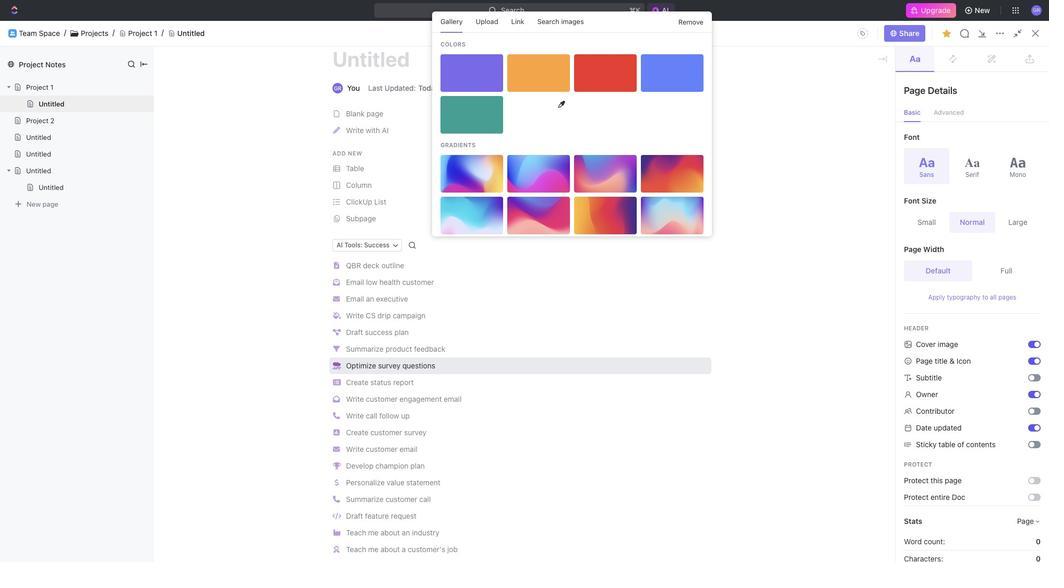 Task type: describe. For each thing, give the bounding box(es) containing it.
follow
[[380, 412, 400, 421]]

me for teach me about a customer's job
[[368, 545, 379, 554]]

contents
[[967, 440, 996, 449]]

1 horizontal spatial docs
[[152, 29, 169, 38]]

email for email an executive
[[346, 295, 364, 304]]

page details
[[905, 85, 958, 96]]

project inside "link"
[[473, 90, 497, 99]]

updated:
[[385, 84, 416, 93]]

customer's
[[408, 545, 446, 554]]

survey inside create customer survey button
[[404, 428, 427, 437]]

subpage button
[[330, 211, 712, 227]]

1 column header from the left
[[146, 184, 157, 201]]

about for an
[[381, 529, 400, 538]]

team for user group icon
[[25, 203, 43, 212]]

-
[[653, 205, 657, 214]]

sidebar navigation
[[0, 21, 133, 563]]

teach me about a customer's job button
[[330, 542, 712, 558]]

row containing location
[[146, 184, 1037, 201]]

job
[[448, 545, 458, 554]]

summarize customer call button
[[330, 492, 712, 508]]

plan for draft success plan
[[395, 328, 409, 337]]

write for write customer engagement email
[[346, 395, 364, 404]]

draft for draft feature request
[[346, 512, 363, 521]]

write for write customer email
[[346, 445, 364, 454]]

updated
[[935, 424, 963, 433]]

team space for user group image
[[19, 29, 60, 37]]

search docs
[[948, 29, 992, 38]]

team space for user group icon
[[25, 203, 66, 212]]

4:37
[[450, 84, 466, 93]]

4 mins ago cell
[[852, 201, 936, 219]]

location
[[549, 188, 574, 196]]

entire
[[931, 493, 951, 502]]

1 vertical spatial email
[[400, 445, 418, 454]]

docs inside docs link
[[25, 90, 43, 99]]

draft feature request button
[[330, 508, 712, 525]]

statement
[[407, 478, 441, 487]]

notes inside "link"
[[499, 90, 519, 99]]

customer for survey
[[371, 428, 403, 437]]

cover
[[917, 340, 937, 349]]

protect entire doc
[[905, 493, 966, 502]]

qbr
[[346, 261, 361, 270]]

project right projects link
[[128, 29, 152, 37]]

today
[[419, 84, 439, 93]]

page for blank page
[[367, 109, 384, 118]]

envelope open image
[[333, 396, 340, 403]]

new for new page
[[27, 200, 41, 208]]

docs link
[[4, 86, 128, 103]]

doc inside button
[[1026, 29, 1039, 38]]

share
[[900, 29, 920, 38]]

assigned
[[334, 168, 366, 177]]

assigned button
[[331, 163, 368, 184]]

0 horizontal spatial doc
[[953, 493, 966, 502]]

project notes inside "link"
[[473, 90, 519, 99]]

to
[[983, 294, 989, 301]]

gradients
[[441, 142, 476, 148]]

pencil image
[[333, 127, 340, 134]]

customer for call
[[386, 495, 418, 504]]

column
[[346, 181, 372, 190]]

summarize for summarize customer call
[[346, 495, 384, 504]]

write customer engagement email button
[[330, 391, 712, 408]]

draft feature request
[[346, 512, 417, 521]]

envelope open text image
[[333, 279, 340, 286]]

user group image
[[10, 31, 15, 35]]

images
[[562, 17, 584, 26]]

new page
[[27, 200, 58, 208]]

diagram project image
[[333, 329, 341, 336]]

sticky table of contents
[[917, 440, 996, 449]]

cover image
[[917, 340, 959, 349]]

projects link
[[81, 29, 108, 38]]

gradients link
[[441, 142, 476, 148]]

customer for email
[[366, 445, 398, 454]]

1 horizontal spatial 1
[[154, 29, 158, 37]]

subtitle
[[917, 373, 943, 382]]

header
[[905, 325, 929, 332]]

call inside button
[[420, 495, 431, 504]]

email low health customer button
[[330, 274, 712, 291]]

protect this page
[[905, 476, 962, 485]]

space for user group icon the team space link
[[45, 203, 66, 212]]

deck
[[363, 261, 380, 270]]

develop champion plan
[[346, 462, 425, 471]]

list
[[375, 197, 387, 206]]

user group image
[[11, 205, 19, 211]]

details
[[929, 85, 958, 96]]

create for create status report
[[346, 378, 369, 387]]

new
[[348, 150, 363, 157]]

font for font size
[[905, 196, 921, 205]]

low
[[366, 278, 378, 287]]

draft success plan button
[[330, 324, 712, 341]]

pages
[[999, 294, 1017, 301]]

me for teach me about an industry
[[368, 529, 379, 538]]

blank
[[346, 109, 365, 118]]

search for search images
[[538, 17, 560, 26]]

serif
[[966, 171, 980, 178]]

search docs button
[[934, 25, 998, 42]]

font for font
[[905, 133, 921, 142]]

protect for protect this page
[[905, 476, 929, 485]]

user astronaut image
[[334, 547, 340, 554]]

industry
[[412, 529, 440, 538]]

home link
[[4, 51, 128, 67]]

table
[[939, 440, 956, 449]]

executive
[[376, 295, 408, 304]]

gallery
[[441, 17, 463, 26]]

draft success plan
[[346, 328, 409, 337]]

square poll vertical image
[[334, 430, 340, 437]]

contributor
[[917, 407, 955, 416]]

space for user group image's the team space link
[[39, 29, 60, 37]]

image
[[938, 340, 959, 349]]

new button
[[961, 2, 997, 19]]

teach for teach me about an industry
[[346, 529, 366, 538]]

link
[[512, 17, 525, 26]]

write call follow up button
[[330, 408, 712, 425]]

report
[[393, 378, 414, 387]]

fill drip image
[[333, 313, 341, 320]]

sticky
[[917, 440, 937, 449]]

feature
[[365, 512, 389, 521]]

font size
[[905, 196, 937, 205]]

new doc
[[1009, 29, 1039, 38]]

summarize product feedback
[[346, 345, 446, 354]]

health
[[380, 278, 401, 287]]

draft for draft success plan
[[346, 328, 363, 337]]

questions
[[403, 361, 436, 370]]

all
[[991, 294, 997, 301]]

personalize value statement button
[[330, 475, 712, 492]]

qbr deck outline button
[[330, 258, 712, 274]]

subpage
[[346, 214, 376, 223]]

create status report
[[346, 378, 414, 387]]

campaign
[[393, 311, 426, 320]]

page for page details
[[905, 85, 926, 96]]

project 2
[[26, 116, 54, 125]]

industry image
[[333, 530, 341, 537]]

with
[[366, 126, 380, 135]]

at
[[441, 84, 448, 93]]

typography
[[948, 294, 981, 301]]

write customer email
[[346, 445, 418, 454]]

width
[[924, 245, 945, 254]]

create status report button
[[330, 375, 712, 391]]



Task type: vqa. For each thing, say whether or not it's contained in the screenshot.
'WRITE CS DRIP CAMPAIGN' Button
yes



Task type: locate. For each thing, give the bounding box(es) containing it.
2 envelope image from the top
[[333, 446, 340, 453]]

2 draft from the top
[[346, 512, 363, 521]]

notes right home on the top of the page
[[45, 60, 66, 69]]

1 horizontal spatial project notes
[[473, 90, 519, 99]]

1 vertical spatial plan
[[411, 462, 425, 471]]

apply typography to all pages
[[929, 294, 1017, 301]]

customer inside the email low health customer button
[[403, 278, 434, 287]]

new doc button
[[1002, 25, 1046, 42]]

full
[[1001, 266, 1013, 275]]

an
[[366, 295, 374, 304], [402, 529, 410, 538]]

1 vertical spatial me
[[368, 545, 379, 554]]

1 vertical spatial create
[[346, 428, 369, 437]]

write left cs
[[346, 311, 364, 320]]

1 draft from the top
[[346, 328, 363, 337]]

2 vertical spatial new
[[27, 200, 41, 208]]

2 font from the top
[[905, 196, 921, 205]]

new
[[976, 6, 991, 15], [1009, 29, 1024, 38], [27, 200, 41, 208]]

2 vertical spatial protect
[[905, 493, 929, 502]]

project notes up blank page button
[[473, 90, 519, 99]]

summarize up optimize
[[346, 345, 384, 354]]

last
[[369, 84, 383, 93]]

projects
[[81, 29, 108, 37], [559, 205, 587, 214]]

envelope image
[[333, 296, 340, 303], [333, 446, 340, 453]]

customer inside create customer survey button
[[371, 428, 403, 437]]

0 vertical spatial email
[[346, 278, 364, 287]]

1 vertical spatial envelope image
[[333, 446, 340, 453]]

about left "a"
[[381, 545, 400, 554]]

2 summarize from the top
[[346, 495, 384, 504]]

0 horizontal spatial call
[[366, 412, 378, 421]]

remove
[[679, 17, 704, 26]]

1 vertical spatial search
[[948, 29, 972, 38]]

clickup list button
[[330, 194, 712, 211]]

1 vertical spatial team space
[[25, 203, 66, 212]]

this
[[931, 476, 944, 485]]

0 horizontal spatial an
[[366, 295, 374, 304]]

0 vertical spatial space
[[39, 29, 60, 37]]

projects down location
[[559, 205, 587, 214]]

create down optimize
[[346, 378, 369, 387]]

about inside the 'teach me about a customer's job' button
[[381, 545, 400, 554]]

1 about from the top
[[381, 529, 400, 538]]

call inside button
[[366, 412, 378, 421]]

Search by name... text field
[[871, 163, 1003, 179]]

row
[[146, 184, 1037, 201], [146, 200, 1037, 220]]

2 row from the top
[[146, 200, 1037, 220]]

4 write from the top
[[346, 412, 364, 421]]

0 vertical spatial email
[[444, 395, 462, 404]]

last updated: today at 4:37 pm
[[369, 84, 479, 93]]

team
[[19, 29, 37, 37], [25, 203, 43, 212]]

an inside button
[[402, 529, 410, 538]]

0 vertical spatial page
[[367, 109, 384, 118]]

me down feature at the bottom
[[368, 529, 379, 538]]

project notes up docs link
[[19, 60, 66, 69]]

project 1 up dashboards
[[26, 83, 54, 91]]

smog image
[[333, 363, 341, 370]]

survey down summarize product feedback
[[378, 361, 401, 370]]

blank page button
[[330, 106, 712, 122]]

1 vertical spatial space
[[45, 203, 66, 212]]

0 vertical spatial summarize
[[346, 345, 384, 354]]

2 create from the top
[[346, 428, 369, 437]]

1 vertical spatial call
[[420, 495, 431, 504]]

0 vertical spatial envelope image
[[333, 296, 340, 303]]

customer down follow
[[371, 428, 403, 437]]

project notes link
[[455, 87, 728, 103]]

font down the basic
[[905, 133, 921, 142]]

upgrade link
[[907, 3, 957, 18]]

an up "a"
[[402, 529, 410, 538]]

table button
[[330, 160, 712, 177]]

customer inside write customer email button
[[366, 445, 398, 454]]

1 create from the top
[[346, 378, 369, 387]]

draft right diagram project icon
[[346, 328, 363, 337]]

table
[[346, 164, 364, 173]]

0 horizontal spatial notes
[[45, 60, 66, 69]]

team inside sidebar navigation
[[25, 203, 43, 212]]

2 write from the top
[[346, 311, 364, 320]]

1 me from the top
[[368, 529, 379, 538]]

0 horizontal spatial page
[[43, 200, 58, 208]]

email
[[444, 395, 462, 404], [400, 445, 418, 454]]

project up docs link
[[19, 60, 43, 69]]

search left images
[[538, 17, 560, 26]]

new right user group icon
[[27, 200, 41, 208]]

search...
[[501, 6, 531, 15]]

docs
[[152, 29, 169, 38], [974, 29, 992, 38], [25, 90, 43, 99]]

team for user group image
[[19, 29, 37, 37]]

1 vertical spatial new
[[1009, 29, 1024, 38]]

status
[[371, 378, 392, 387]]

0 vertical spatial plan
[[395, 328, 409, 337]]

0 vertical spatial 1
[[154, 29, 158, 37]]

1 vertical spatial survey
[[404, 428, 427, 437]]

customer right health
[[403, 278, 434, 287]]

new for new doc
[[1009, 29, 1024, 38]]

team space inside sidebar navigation
[[25, 203, 66, 212]]

&
[[950, 357, 955, 366]]

team space link for user group image
[[19, 29, 60, 38]]

customer for engagement
[[366, 395, 398, 404]]

0 horizontal spatial column header
[[146, 184, 157, 201]]

0 vertical spatial projects
[[81, 29, 108, 37]]

0 vertical spatial teach
[[346, 529, 366, 538]]

page for new page
[[43, 200, 58, 208]]

1 horizontal spatial column header
[[768, 184, 852, 201]]

page right user group icon
[[43, 200, 58, 208]]

0 horizontal spatial project 1
[[26, 83, 54, 91]]

teach me about an industry button
[[330, 525, 712, 542]]

summarize for summarize product feedback
[[346, 345, 384, 354]]

2 vertical spatial page
[[946, 476, 962, 485]]

2 about from the top
[[381, 545, 400, 554]]

1 horizontal spatial search
[[948, 29, 972, 38]]

personalize
[[346, 478, 385, 487]]

0 vertical spatial an
[[366, 295, 374, 304]]

1 summarize from the top
[[346, 345, 384, 354]]

1 horizontal spatial new
[[976, 6, 991, 15]]

1 write from the top
[[346, 126, 364, 135]]

1 vertical spatial summarize
[[346, 495, 384, 504]]

1 cell from the left
[[146, 201, 157, 219]]

default
[[926, 266, 951, 275]]

project 1 right projects link
[[128, 29, 158, 37]]

advanced
[[934, 109, 965, 116]]

write down blank
[[346, 126, 364, 135]]

notes
[[45, 60, 66, 69], [499, 90, 519, 99]]

3 cell from the left
[[1019, 201, 1037, 219]]

drip
[[378, 311, 391, 320]]

0 horizontal spatial projects
[[81, 29, 108, 37]]

call left follow
[[366, 412, 378, 421]]

write right envelope open image
[[346, 395, 364, 404]]

protect for protect entire doc
[[905, 493, 929, 502]]

1 vertical spatial page
[[43, 200, 58, 208]]

about down draft feature request
[[381, 529, 400, 538]]

0 vertical spatial call
[[366, 412, 378, 421]]

teach inside the 'teach me about a customer's job' button
[[346, 545, 366, 554]]

envelope image up fill drip icon
[[333, 296, 340, 303]]

protect for protect
[[905, 461, 933, 468]]

1 horizontal spatial an
[[402, 529, 410, 538]]

colors
[[441, 41, 466, 48]]

1 vertical spatial teach
[[346, 545, 366, 554]]

create inside create status report button
[[346, 378, 369, 387]]

page down cover
[[917, 357, 934, 366]]

plan up the statement
[[411, 462, 425, 471]]

up
[[401, 412, 410, 421]]

page right this
[[946, 476, 962, 485]]

0 vertical spatial search
[[538, 17, 560, 26]]

new up search docs
[[976, 6, 991, 15]]

1 horizontal spatial plan
[[411, 462, 425, 471]]

0 horizontal spatial email
[[400, 445, 418, 454]]

2 vertical spatial page
[[917, 357, 934, 366]]

1 protect from the top
[[905, 461, 933, 468]]

phone image
[[333, 496, 340, 503]]

call down the statement
[[420, 495, 431, 504]]

customer up develop champion plan
[[366, 445, 398, 454]]

email right 'engagement'
[[444, 395, 462, 404]]

2 horizontal spatial cell
[[1019, 201, 1037, 219]]

customer up "request"
[[386, 495, 418, 504]]

1 vertical spatial an
[[402, 529, 410, 538]]

clickup
[[346, 197, 373, 206]]

new inside button
[[976, 6, 991, 15]]

team space up home on the top of the page
[[19, 29, 60, 37]]

0 vertical spatial project 1
[[128, 29, 158, 37]]

protect down sticky on the bottom of page
[[905, 461, 933, 468]]

write customer email button
[[330, 441, 712, 458]]

page for page title & icon
[[917, 357, 934, 366]]

envelope image up trophy icon
[[333, 446, 340, 453]]

protect left this
[[905, 476, 929, 485]]

clickup list
[[346, 197, 387, 206]]

me down the teach me about an industry
[[368, 545, 379, 554]]

write cs drip campaign
[[346, 311, 426, 320]]

summarize down personalize
[[346, 495, 384, 504]]

outline
[[382, 261, 404, 270]]

team right user group icon
[[25, 203, 43, 212]]

4 mins ago
[[858, 205, 895, 214]]

1 horizontal spatial call
[[420, 495, 431, 504]]

rectangle list image
[[333, 379, 341, 386]]

new for new
[[976, 6, 991, 15]]

summarize product feedback button
[[330, 341, 712, 358]]

1 horizontal spatial doc
[[1026, 29, 1039, 38]]

1 vertical spatial font
[[905, 196, 921, 205]]

2 email from the top
[[346, 295, 364, 304]]

0 vertical spatial project notes
[[19, 60, 66, 69]]

1 vertical spatial team
[[25, 203, 43, 212]]

small
[[918, 218, 937, 227]]

home
[[25, 54, 45, 63]]

dashboards link
[[4, 104, 128, 121]]

project notes
[[19, 60, 66, 69], [473, 90, 519, 99]]

personalize value statement
[[346, 478, 441, 487]]

2 horizontal spatial new
[[1009, 29, 1024, 38]]

0 horizontal spatial project notes
[[19, 60, 66, 69]]

space inside sidebar navigation
[[45, 203, 66, 212]]

plan for develop champion plan
[[411, 462, 425, 471]]

project 1
[[128, 29, 158, 37], [26, 83, 54, 91]]

0 vertical spatial doc
[[1026, 29, 1039, 38]]

team space link
[[19, 29, 60, 38], [25, 200, 126, 216]]

page
[[367, 109, 384, 118], [43, 200, 58, 208], [946, 476, 962, 485]]

row containing projects
[[146, 200, 1037, 220]]

0 vertical spatial me
[[368, 529, 379, 538]]

0 vertical spatial protect
[[905, 461, 933, 468]]

3 write from the top
[[346, 395, 364, 404]]

write for write with ai
[[346, 126, 364, 135]]

upload
[[476, 17, 499, 26]]

2 cell from the left
[[768, 201, 852, 219]]

apply
[[929, 294, 946, 301]]

2 column header from the left
[[768, 184, 852, 201]]

email
[[346, 278, 364, 287], [346, 295, 364, 304]]

draft inside draft feature request button
[[346, 512, 363, 521]]

0 vertical spatial page
[[905, 85, 926, 96]]

project up dashboards
[[26, 83, 49, 91]]

write with ai button
[[330, 122, 712, 139]]

draft right the code icon
[[346, 512, 363, 521]]

1 vertical spatial projects
[[559, 205, 587, 214]]

teach inside button
[[346, 529, 366, 538]]

file powerpoint image
[[334, 262, 340, 269]]

1 vertical spatial project 1
[[26, 83, 54, 91]]

survey inside the optimize survey questions button
[[378, 361, 401, 370]]

write up develop
[[346, 445, 364, 454]]

write for write call follow up
[[346, 412, 364, 421]]

1 horizontal spatial project 1
[[128, 29, 158, 37]]

normal
[[961, 218, 986, 227]]

email inside button
[[346, 295, 364, 304]]

1 vertical spatial team space link
[[25, 200, 126, 216]]

create customer survey
[[346, 428, 427, 437]]

write for write cs drip campaign
[[346, 311, 364, 320]]

0 vertical spatial font
[[905, 133, 921, 142]]

1 horizontal spatial notes
[[499, 90, 519, 99]]

0 vertical spatial create
[[346, 378, 369, 387]]

page left width
[[905, 245, 922, 254]]

write right phone icon
[[346, 412, 364, 421]]

create inside create customer survey button
[[346, 428, 369, 437]]

table containing projects
[[146, 184, 1037, 220]]

2
[[50, 116, 54, 125]]

2 me from the top
[[368, 545, 379, 554]]

team space link for user group icon
[[25, 200, 126, 216]]

font left size
[[905, 196, 921, 205]]

email inside button
[[346, 278, 364, 287]]

1
[[154, 29, 158, 37], [50, 83, 54, 91]]

0 vertical spatial team space link
[[19, 29, 60, 38]]

team space right user group icon
[[25, 203, 66, 212]]

trophy image
[[333, 463, 341, 470]]

optimize survey questions
[[346, 361, 436, 370]]

page up the basic
[[905, 85, 926, 96]]

1 envelope image from the top
[[333, 296, 340, 303]]

projects up the home link
[[81, 29, 108, 37]]

0 vertical spatial about
[[381, 529, 400, 538]]

envelope image for write customer email
[[333, 446, 340, 453]]

1 horizontal spatial page
[[367, 109, 384, 118]]

cs
[[366, 311, 376, 320]]

column header
[[146, 184, 157, 201], [768, 184, 852, 201]]

0 vertical spatial survey
[[378, 361, 401, 370]]

protect down protect this page
[[905, 493, 929, 502]]

table
[[146, 184, 1037, 220]]

plan up product
[[395, 328, 409, 337]]

summarize inside 'button'
[[346, 345, 384, 354]]

0 vertical spatial draft
[[346, 328, 363, 337]]

1 vertical spatial page
[[905, 245, 922, 254]]

envelope image for email an executive
[[333, 296, 340, 303]]

0 vertical spatial notes
[[45, 60, 66, 69]]

optimize survey questions button
[[330, 358, 712, 375]]

filter image
[[333, 346, 340, 353]]

1 vertical spatial draft
[[346, 512, 363, 521]]

envelope image inside write customer email button
[[333, 446, 340, 453]]

1 horizontal spatial email
[[444, 395, 462, 404]]

write customer engagement email
[[346, 395, 462, 404]]

1 vertical spatial 1
[[50, 83, 54, 91]]

1 horizontal spatial cell
[[768, 201, 852, 219]]

docs inside search docs button
[[974, 29, 992, 38]]

dollar sign image
[[335, 480, 339, 487]]

request
[[391, 512, 417, 521]]

create customer survey button
[[330, 425, 712, 441]]

0 vertical spatial team
[[19, 29, 37, 37]]

summarize
[[346, 345, 384, 354], [346, 495, 384, 504]]

tags
[[653, 188, 667, 196]]

page for page width
[[905, 245, 922, 254]]

an inside button
[[366, 295, 374, 304]]

0 vertical spatial new
[[976, 6, 991, 15]]

new right search docs
[[1009, 29, 1024, 38]]

project left 2
[[26, 116, 49, 125]]

about for a
[[381, 545, 400, 554]]

phone image
[[333, 413, 340, 420]]

1 vertical spatial email
[[346, 295, 364, 304]]

word count:
[[905, 537, 946, 546]]

an up cs
[[366, 295, 374, 304]]

1 teach from the top
[[346, 529, 366, 538]]

5 write from the top
[[346, 445, 364, 454]]

draft inside the draft success plan button
[[346, 328, 363, 337]]

1 horizontal spatial projects
[[559, 205, 587, 214]]

1 vertical spatial notes
[[499, 90, 519, 99]]

space up home on the top of the page
[[39, 29, 60, 37]]

3 protect from the top
[[905, 493, 929, 502]]

code image
[[333, 513, 341, 520]]

pm
[[468, 84, 479, 93]]

about inside the teach me about an industry button
[[381, 529, 400, 538]]

search inside button
[[948, 29, 972, 38]]

team right user group image
[[19, 29, 37, 37]]

1 row from the top
[[146, 184, 1037, 201]]

2 horizontal spatial page
[[946, 476, 962, 485]]

2 horizontal spatial docs
[[974, 29, 992, 38]]

2 protect from the top
[[905, 476, 929, 485]]

0 horizontal spatial search
[[538, 17, 560, 26]]

develop champion plan button
[[330, 458, 712, 475]]

search for search docs
[[948, 29, 972, 38]]

blank page
[[346, 109, 384, 118]]

0 horizontal spatial plan
[[395, 328, 409, 337]]

1 horizontal spatial survey
[[404, 428, 427, 437]]

2 teach from the top
[[346, 545, 366, 554]]

1 email from the top
[[346, 278, 364, 287]]

email up champion
[[400, 445, 418, 454]]

draft
[[346, 328, 363, 337], [346, 512, 363, 521]]

1 vertical spatial about
[[381, 545, 400, 554]]

1 vertical spatial protect
[[905, 476, 929, 485]]

product
[[386, 345, 412, 354]]

0 horizontal spatial 1
[[50, 83, 54, 91]]

0 horizontal spatial cell
[[146, 201, 157, 219]]

survey down 'up'
[[404, 428, 427, 437]]

qbr deck outline
[[346, 261, 404, 270]]

0 horizontal spatial new
[[27, 200, 41, 208]]

project
[[128, 29, 152, 37], [19, 60, 43, 69], [26, 83, 49, 91], [473, 90, 497, 99], [26, 116, 49, 125]]

new inside button
[[1009, 29, 1024, 38]]

1 vertical spatial doc
[[953, 493, 966, 502]]

project right 4:37
[[473, 90, 497, 99]]

0 horizontal spatial survey
[[378, 361, 401, 370]]

create right square poll vertical "image"
[[346, 428, 369, 437]]

about
[[381, 529, 400, 538], [381, 545, 400, 554]]

optimize
[[346, 361, 376, 370]]

0 vertical spatial team space
[[19, 29, 60, 37]]

notes up blank page button
[[499, 90, 519, 99]]

page inside blank page button
[[367, 109, 384, 118]]

1 font from the top
[[905, 133, 921, 142]]

search down new button
[[948, 29, 972, 38]]

teach for teach me about a customer's job
[[346, 545, 366, 554]]

cell
[[146, 201, 157, 219], [768, 201, 852, 219], [1019, 201, 1037, 219]]

envelope image inside email an executive button
[[333, 296, 340, 303]]

customer inside summarize customer call button
[[386, 495, 418, 504]]

customer down the status
[[366, 395, 398, 404]]

0 horizontal spatial docs
[[25, 90, 43, 99]]

teach right user astronaut icon
[[346, 545, 366, 554]]

summarize inside button
[[346, 495, 384, 504]]

search images
[[538, 17, 584, 26]]

page
[[905, 85, 926, 96], [905, 245, 922, 254], [917, 357, 934, 366]]

0
[[1037, 537, 1042, 546]]

customer inside write customer engagement email button
[[366, 395, 398, 404]]

1 vertical spatial project notes
[[473, 90, 519, 99]]

teach right the industry image
[[346, 529, 366, 538]]

page up with
[[367, 109, 384, 118]]

space right user group icon
[[45, 203, 66, 212]]

date updated
[[917, 424, 963, 433]]

teach me about an industry
[[346, 529, 440, 538]]

email for email low health customer
[[346, 278, 364, 287]]

create for create customer survey
[[346, 428, 369, 437]]

favorites button
[[4, 149, 40, 162]]



